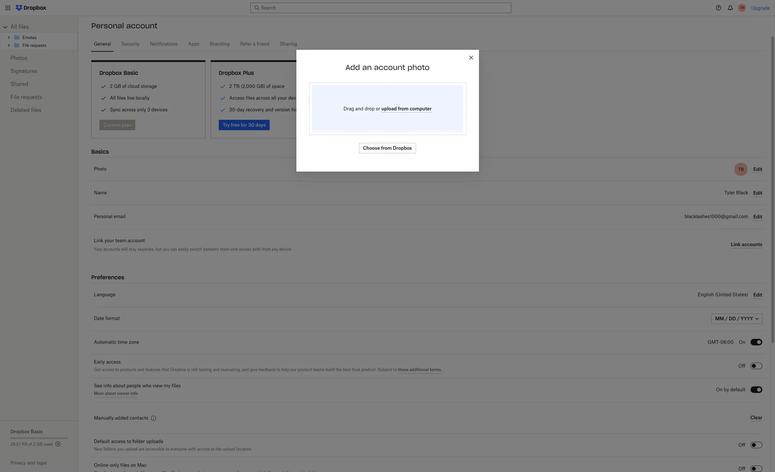 Task type: describe. For each thing, give the bounding box(es) containing it.
28.57 kb of 2 gb used
[[10, 443, 53, 447]]

folder
[[132, 440, 145, 445]]

signatures
[[10, 69, 37, 74]]

files for deleted files
[[31, 108, 41, 113]]

default
[[94, 440, 110, 445]]

teams
[[313, 369, 325, 372]]

photo
[[408, 63, 430, 72]]

access for get access to products and features that dropbox is still testing and evaluating, and give feedback to help our product teams build the best final product. subject to
[[102, 369, 114, 372]]

general tab
[[91, 37, 114, 52]]

0 vertical spatial account
[[126, 21, 157, 30]]

link
[[94, 239, 103, 244]]

recommended image
[[219, 83, 227, 91]]

0 vertical spatial only
[[137, 107, 146, 113]]

with
[[188, 448, 196, 452]]

3
[[147, 107, 150, 113]]

file requests
[[10, 95, 42, 100]]

1 upload from the left
[[125, 448, 138, 452]]

dropbox left is
[[170, 369, 186, 372]]

all files tree
[[1, 22, 78, 51]]

(2,000
[[241, 84, 255, 89]]

dropbox plus
[[219, 70, 254, 76]]

day
[[237, 107, 245, 113]]

2 vertical spatial account
[[128, 239, 145, 244]]

help
[[281, 369, 289, 372]]

notifications
[[150, 42, 178, 47]]

0 horizontal spatial across
[[122, 107, 136, 113]]

everyone
[[171, 448, 187, 452]]

on for on
[[739, 341, 746, 345]]

contacts
[[130, 417, 148, 421]]

2 upload from the left
[[223, 448, 235, 452]]

stay
[[129, 247, 137, 252]]

mac
[[137, 464, 147, 469]]

file
[[10, 95, 19, 100]]

branding
[[210, 42, 230, 47]]

upgrade
[[751, 5, 770, 11]]

product.
[[361, 369, 377, 372]]

accessible
[[146, 448, 165, 452]]

2 off from the top
[[739, 444, 746, 449]]

access files across all your devices
[[229, 95, 305, 101]]

cloud
[[128, 84, 140, 89]]

gmt-08:00
[[708, 341, 734, 345]]

location.
[[236, 448, 252, 452]]

branding tab
[[207, 37, 233, 52]]

all for all files
[[10, 24, 17, 30]]

add an account photo dialog
[[296, 50, 479, 172]]

space
[[272, 84, 285, 89]]

1 horizontal spatial the
[[336, 369, 342, 372]]

still
[[191, 369, 198, 372]]

team
[[115, 239, 126, 244]]

see info about people who view my files
[[94, 385, 181, 389]]

on for on by default
[[716, 389, 723, 393]]

dropbox logo - go to the homepage image
[[13, 3, 49, 13]]

personal account
[[91, 21, 157, 30]]

easily
[[178, 247, 189, 252]]

photo
[[94, 167, 106, 172]]

2 tb (2,000 gb) of space
[[229, 84, 285, 89]]

and left legal
[[27, 461, 35, 466]]

.
[[441, 369, 442, 372]]

shared link
[[10, 78, 68, 91]]

global header element
[[0, 0, 775, 16]]

08:00
[[721, 341, 734, 345]]

refer a friend tab
[[238, 37, 272, 52]]

on
[[131, 464, 136, 469]]

0 horizontal spatial devices
[[151, 107, 168, 113]]

tyler
[[725, 191, 735, 196]]

automatic
[[94, 341, 117, 345]]

zone
[[129, 341, 139, 345]]

default
[[731, 389, 746, 393]]

1 vertical spatial gb
[[37, 443, 43, 447]]

people
[[127, 385, 141, 389]]

info
[[103, 385, 112, 389]]

upgrade link
[[751, 5, 770, 11]]

0 horizontal spatial your
[[105, 239, 114, 244]]

storage
[[141, 84, 157, 89]]

28.57
[[10, 443, 21, 447]]

kb
[[22, 443, 27, 447]]

1 vertical spatial only
[[110, 464, 119, 469]]

who
[[142, 385, 152, 389]]

recommended image for access
[[219, 95, 227, 102]]

account inside dialog
[[374, 63, 405, 72]]

sync across only 3 devices
[[110, 107, 168, 113]]

2 for dropbox basic
[[110, 84, 113, 89]]

sync
[[110, 107, 121, 113]]

to right the subject at the bottom of the page
[[393, 369, 397, 372]]

security tab
[[119, 37, 142, 52]]

files for access files across all your devices
[[246, 95, 255, 101]]

to left folder
[[127, 440, 131, 445]]

can
[[171, 247, 177, 252]]

general
[[94, 42, 111, 47]]

2 for dropbox plus
[[229, 84, 232, 89]]

deleted
[[10, 108, 30, 113]]

and left features on the bottom of page
[[138, 369, 145, 372]]

version
[[275, 107, 290, 113]]

access
[[229, 95, 245, 101]]

english (united states)
[[698, 293, 748, 298]]

requests
[[21, 95, 42, 100]]

see
[[94, 385, 102, 389]]



Task type: locate. For each thing, give the bounding box(es) containing it.
1 vertical spatial off
[[739, 444, 746, 449]]

files left on
[[120, 464, 129, 469]]

locally
[[136, 95, 150, 101]]

on left by on the right of page
[[716, 389, 723, 393]]

photos link
[[10, 52, 68, 65]]

1 horizontal spatial gb
[[114, 84, 121, 89]]

30-day recovery and version history
[[229, 107, 306, 113]]

personal left "email"
[[94, 215, 113, 220]]

0 horizontal spatial upload
[[125, 448, 138, 452]]

devices up history
[[288, 95, 305, 101]]

all files live locally
[[110, 95, 150, 101]]

and right them
[[231, 247, 238, 252]]

off for online-only files on mac
[[739, 468, 746, 472]]

1 vertical spatial account
[[374, 63, 405, 72]]

across left all
[[256, 95, 270, 101]]

apps
[[188, 42, 199, 47]]

1 horizontal spatial on
[[739, 341, 746, 345]]

all inside tree
[[10, 24, 17, 30]]

1 horizontal spatial across
[[256, 95, 270, 101]]

1 vertical spatial devices
[[151, 107, 168, 113]]

sharing tab
[[277, 37, 300, 52]]

tab list containing general
[[91, 36, 765, 52]]

recommended image left the 30-
[[219, 106, 227, 114]]

manually added contacts
[[94, 417, 148, 421]]

gb left the cloud
[[114, 84, 121, 89]]

english
[[698, 293, 714, 298]]

2 horizontal spatial of
[[267, 84, 271, 89]]

account right an in the top left of the page
[[374, 63, 405, 72]]

1 horizontal spatial dropbox basic
[[99, 70, 138, 76]]

dropbox inside button
[[393, 145, 412, 151]]

feedback
[[259, 369, 276, 372]]

2 recommended image from the top
[[219, 106, 227, 114]]

devices
[[288, 95, 305, 101], [151, 107, 168, 113]]

2
[[110, 84, 113, 89], [229, 84, 232, 89], [33, 443, 36, 447]]

build
[[326, 369, 335, 372]]

off for early access
[[739, 365, 746, 369]]

0 vertical spatial across
[[256, 95, 270, 101]]

on right 08:00
[[739, 341, 746, 345]]

view
[[153, 385, 163, 389]]

1 horizontal spatial your
[[278, 95, 287, 101]]

0 vertical spatial devices
[[288, 95, 305, 101]]

basic up 28.57 kb of 2 gb used
[[31, 430, 43, 435]]

dropbox up tb
[[219, 70, 241, 76]]

access for default access to folder uploads new folders you upload are accessible to everyone with access to the upload location.
[[111, 440, 126, 445]]

files down the (2,000
[[246, 95, 255, 101]]

access right with
[[197, 448, 210, 452]]

get more space image
[[54, 441, 62, 449]]

0 horizontal spatial gb
[[37, 443, 43, 447]]

of right kb
[[28, 443, 32, 447]]

sharing
[[280, 42, 297, 47]]

account up stay on the bottom left
[[128, 239, 145, 244]]

but
[[156, 247, 162, 252]]

uploads
[[146, 440, 163, 445]]

1 horizontal spatial upload
[[223, 448, 235, 452]]

only
[[137, 107, 146, 113], [110, 464, 119, 469]]

get access to products and features that dropbox is still testing and evaluating, and give feedback to help our product teams build the best final product. subject to
[[94, 369, 398, 372]]

0 vertical spatial basic
[[124, 70, 138, 76]]

off
[[739, 365, 746, 369], [739, 444, 746, 449], [739, 468, 746, 472]]

you inside default access to folder uploads new folders you upload are accessible to everyone with access to the upload location.
[[117, 448, 124, 452]]

only left 3
[[137, 107, 146, 113]]

only down folders
[[110, 464, 119, 469]]

refer a friend
[[240, 42, 270, 47]]

30-
[[229, 107, 237, 113]]

language
[[94, 293, 115, 298]]

1 vertical spatial dropbox basic
[[10, 430, 43, 435]]

dropbox
[[99, 70, 122, 76], [219, 70, 241, 76], [393, 145, 412, 151], [170, 369, 186, 372], [10, 430, 30, 435]]

0 horizontal spatial from
[[262, 247, 271, 252]]

notifications tab
[[147, 37, 180, 52]]

0 horizontal spatial only
[[110, 464, 119, 469]]

that
[[162, 369, 169, 372]]

across down "all files live locally"
[[122, 107, 136, 113]]

automatic time zone
[[94, 341, 139, 345]]

access left both
[[239, 247, 251, 252]]

1 horizontal spatial only
[[137, 107, 146, 113]]

early access
[[94, 361, 121, 365]]

add an account photo
[[346, 63, 430, 72]]

plus
[[243, 70, 254, 76]]

folders
[[104, 448, 116, 452]]

upload left location.
[[223, 448, 235, 452]]

deleted files
[[10, 108, 41, 113]]

3 off from the top
[[739, 468, 746, 472]]

0 vertical spatial off
[[739, 365, 746, 369]]

features
[[146, 369, 161, 372]]

choose from dropbox button
[[359, 143, 416, 154]]

files
[[19, 24, 29, 30], [117, 95, 126, 101], [246, 95, 255, 101], [31, 108, 41, 113], [172, 385, 181, 389], [120, 464, 129, 469]]

files down file requests link
[[31, 108, 41, 113]]

evaluating,
[[221, 369, 241, 372]]

0 vertical spatial your
[[278, 95, 287, 101]]

files for all files live locally
[[117, 95, 126, 101]]

files inside deleted files link
[[31, 108, 41, 113]]

will
[[121, 247, 128, 252]]

gmt-
[[708, 341, 721, 345]]

1 horizontal spatial 2
[[110, 84, 113, 89]]

1 vertical spatial you
[[117, 448, 124, 452]]

0 horizontal spatial of
[[28, 443, 32, 447]]

1 vertical spatial across
[[122, 107, 136, 113]]

0 horizontal spatial the
[[216, 448, 222, 452]]

1 vertical spatial personal
[[94, 215, 113, 220]]

0 horizontal spatial 2
[[33, 443, 36, 447]]

best
[[343, 369, 351, 372]]

security
[[121, 42, 140, 47]]

from left any
[[262, 247, 271, 252]]

of left the cloud
[[122, 84, 127, 89]]

the
[[336, 369, 342, 372], [216, 448, 222, 452]]

between
[[203, 247, 219, 252]]

is
[[187, 369, 190, 372]]

you right but
[[163, 247, 169, 252]]

0 vertical spatial from
[[381, 145, 392, 151]]

online-only files on mac
[[94, 464, 147, 469]]

1 horizontal spatial you
[[163, 247, 169, 252]]

product
[[298, 369, 312, 372]]

blacklashes1000@gmail.com
[[685, 215, 748, 220]]

date format
[[94, 317, 120, 322]]

1 horizontal spatial all
[[110, 95, 116, 101]]

access down early access
[[102, 369, 114, 372]]

of
[[122, 84, 127, 89], [267, 84, 271, 89], [28, 443, 32, 447]]

0 vertical spatial personal
[[91, 21, 124, 30]]

on
[[739, 341, 746, 345], [716, 389, 723, 393]]

and
[[265, 107, 274, 113], [231, 247, 238, 252], [138, 369, 145, 372], [213, 369, 220, 372], [242, 369, 249, 372], [27, 461, 35, 466]]

1 off from the top
[[739, 365, 746, 369]]

separate,
[[138, 247, 155, 252]]

to left everyone
[[166, 448, 170, 452]]

files inside all files link
[[19, 24, 29, 30]]

1 horizontal spatial basic
[[124, 70, 138, 76]]

all down dropbox logo - go to the homepage
[[10, 24, 17, 30]]

0 vertical spatial dropbox basic
[[99, 70, 138, 76]]

0 vertical spatial the
[[336, 369, 342, 372]]

all for all files live locally
[[110, 95, 116, 101]]

refer
[[240, 42, 252, 47]]

personal for personal account
[[91, 21, 124, 30]]

add
[[346, 63, 360, 72]]

1 vertical spatial basic
[[31, 430, 43, 435]]

0 horizontal spatial all
[[10, 24, 17, 30]]

recommended image
[[219, 95, 227, 102], [219, 106, 227, 114]]

2 left tb
[[229, 84, 232, 89]]

access right early
[[106, 361, 121, 365]]

photos
[[10, 56, 27, 61]]

live
[[127, 95, 135, 101]]

gb left used
[[37, 443, 43, 447]]

of for 28.57 kb of 2 gb used
[[28, 443, 32, 447]]

to left the help
[[277, 369, 280, 372]]

tb
[[233, 84, 240, 89]]

2 vertical spatial off
[[739, 468, 746, 472]]

give
[[250, 369, 258, 372]]

1 vertical spatial the
[[216, 448, 222, 452]]

the left location.
[[216, 448, 222, 452]]

0 vertical spatial all
[[10, 24, 17, 30]]

switch
[[190, 247, 202, 252]]

devices right 3
[[151, 107, 168, 113]]

2 up "all files live locally"
[[110, 84, 113, 89]]

to left "products"
[[115, 369, 119, 372]]

from inside choose from dropbox button
[[381, 145, 392, 151]]

choose from dropbox
[[363, 145, 412, 151]]

history
[[292, 107, 306, 113]]

your up accounts
[[105, 239, 114, 244]]

all up sync
[[110, 95, 116, 101]]

accounts
[[103, 247, 120, 252]]

0 horizontal spatial on
[[716, 389, 723, 393]]

1 horizontal spatial of
[[122, 84, 127, 89]]

both
[[252, 247, 261, 252]]

our
[[291, 369, 297, 372]]

1 horizontal spatial devices
[[288, 95, 305, 101]]

1 vertical spatial recommended image
[[219, 106, 227, 114]]

your accounts will stay separate, but you can easily switch between them and access both from any device.
[[94, 247, 292, 252]]

upload left are
[[125, 448, 138, 452]]

apps tab
[[186, 37, 202, 52]]

your right all
[[278, 95, 287, 101]]

black
[[736, 191, 748, 196]]

1 vertical spatial on
[[716, 389, 723, 393]]

0 vertical spatial you
[[163, 247, 169, 252]]

0 horizontal spatial dropbox basic
[[10, 430, 43, 435]]

from right choose
[[381, 145, 392, 151]]

recommended image down recommended icon
[[219, 95, 227, 102]]

of right gb)
[[267, 84, 271, 89]]

gb)
[[257, 84, 265, 89]]

tyler black
[[725, 191, 748, 196]]

0 horizontal spatial you
[[117, 448, 124, 452]]

a
[[253, 42, 256, 47]]

and right testing
[[213, 369, 220, 372]]

tab list
[[91, 36, 765, 52]]

friend
[[257, 42, 270, 47]]

you
[[163, 247, 169, 252], [117, 448, 124, 452]]

the inside default access to folder uploads new folders you upload are accessible to everyone with access to the upload location.
[[216, 448, 222, 452]]

0 vertical spatial gb
[[114, 84, 121, 89]]

group
[[1, 32, 78, 51]]

all files
[[10, 24, 29, 30]]

recovery
[[246, 107, 264, 113]]

2 horizontal spatial 2
[[229, 84, 232, 89]]

1 vertical spatial from
[[262, 247, 271, 252]]

added
[[115, 417, 128, 421]]

to right with
[[211, 448, 215, 452]]

from
[[381, 145, 392, 151], [262, 247, 271, 252]]

0 vertical spatial on
[[739, 341, 746, 345]]

1 horizontal spatial from
[[381, 145, 392, 151]]

1 vertical spatial your
[[105, 239, 114, 244]]

are
[[139, 448, 144, 452]]

1 vertical spatial all
[[110, 95, 116, 101]]

you right folders
[[117, 448, 124, 452]]

personal email
[[94, 215, 126, 220]]

and down the access files across all your devices
[[265, 107, 274, 113]]

1 recommended image from the top
[[219, 95, 227, 102]]

access up folders
[[111, 440, 126, 445]]

dropbox basic up 2 gb of cloud storage
[[99, 70, 138, 76]]

2 gb of cloud storage
[[110, 84, 157, 89]]

files right my
[[172, 385, 181, 389]]

the left best
[[336, 369, 342, 372]]

personal up general
[[91, 21, 124, 30]]

dropbox basic up kb
[[10, 430, 43, 435]]

of for 2 gb of cloud storage
[[122, 84, 127, 89]]

device.
[[279, 247, 292, 252]]

personal for personal email
[[94, 215, 113, 220]]

access for early access
[[106, 361, 121, 365]]

files left live
[[117, 95, 126, 101]]

recommended image for 30-
[[219, 106, 227, 114]]

dropbox right choose
[[393, 145, 412, 151]]

default access to folder uploads new folders you upload are accessible to everyone with access to the upload location.
[[94, 440, 252, 452]]

my
[[164, 385, 171, 389]]

preferences
[[91, 275, 124, 281]]

basic up 2 gb of cloud storage
[[124, 70, 138, 76]]

account up security
[[126, 21, 157, 30]]

and left give
[[242, 369, 249, 372]]

testing
[[199, 369, 212, 372]]

files for all files
[[19, 24, 29, 30]]

2 right kb
[[33, 443, 36, 447]]

final
[[352, 369, 360, 372]]

dropbox up 28.57
[[10, 430, 30, 435]]

gb
[[114, 84, 121, 89], [37, 443, 43, 447]]

0 horizontal spatial basic
[[31, 430, 43, 435]]

files down dropbox logo - go to the homepage
[[19, 24, 29, 30]]

0 vertical spatial recommended image
[[219, 95, 227, 102]]

dropbox up 2 gb of cloud storage
[[99, 70, 122, 76]]

file requests link
[[10, 91, 68, 104]]



Task type: vqa. For each thing, say whether or not it's contained in the screenshot.
the bottommost "account"
yes



